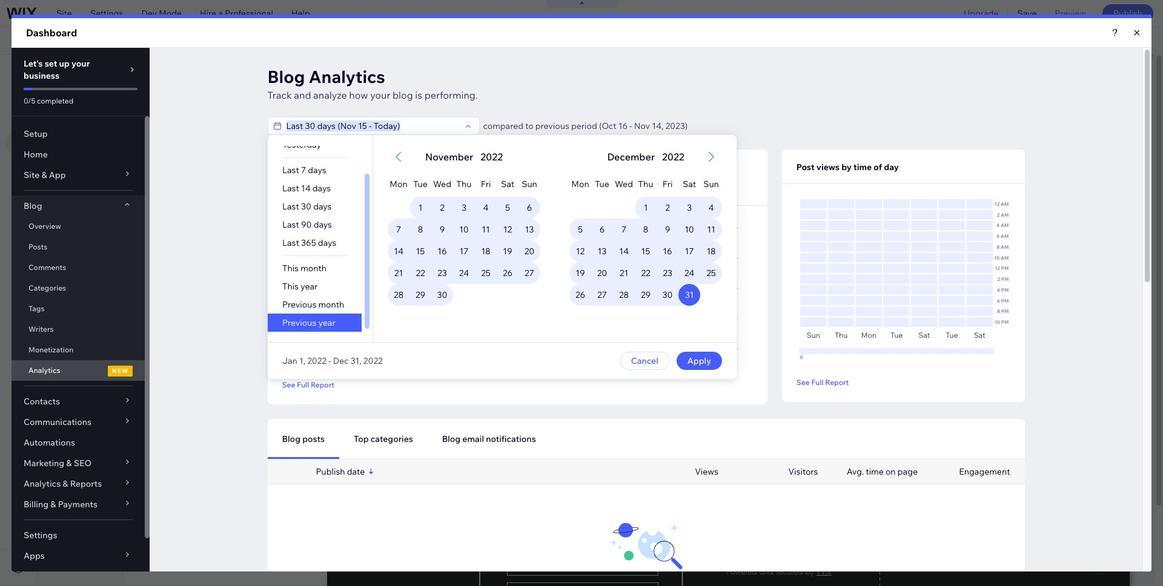 Task type: vqa. For each thing, say whether or not it's contained in the screenshot.
Media & Content link
no



Task type: describe. For each thing, give the bounding box(es) containing it.
100%
[[1011, 35, 1033, 46]]

settings
[[90, 8, 123, 19]]

your
[[360, 35, 378, 46]]

save
[[1018, 8, 1037, 19]]

professional
[[225, 8, 273, 19]]

search button
[[1100, 27, 1164, 54]]

pages for site
[[72, 66, 100, 78]]

help
[[291, 8, 310, 19]]

site for site
[[56, 8, 72, 19]]

tools
[[1067, 35, 1088, 46]]

site for site pages and menu
[[52, 66, 70, 78]]

publish button
[[1103, 4, 1154, 22]]

blog
[[138, 98, 157, 109]]

0 horizontal spatial menu
[[69, 98, 92, 109]]

publish
[[1114, 8, 1143, 19]]

search
[[1125, 35, 1153, 46]]



Task type: locate. For each thing, give the bounding box(es) containing it.
0 vertical spatial menu
[[122, 66, 148, 78]]

blog
[[46, 35, 70, 46]]

domain
[[380, 35, 411, 46]]

0 vertical spatial pages
[[72, 66, 100, 78]]

site
[[56, 8, 72, 19], [52, 66, 70, 78], [52, 98, 67, 109]]

site up blog
[[56, 8, 72, 19]]

blog pages
[[138, 98, 183, 109]]

site for site menu
[[52, 98, 67, 109]]

pages right blog
[[159, 98, 183, 109]]

site down site pages and menu
[[52, 98, 67, 109]]

1 vertical spatial site
[[52, 66, 70, 78]]

2 vertical spatial site
[[52, 98, 67, 109]]

0 vertical spatial site
[[56, 8, 72, 19]]

1 horizontal spatial menu
[[122, 66, 148, 78]]

0 horizontal spatial pages
[[72, 66, 100, 78]]

1 horizontal spatial pages
[[159, 98, 183, 109]]

upgrade
[[964, 8, 999, 19]]

a
[[218, 8, 223, 19]]

100% button
[[992, 27, 1041, 54]]

preview button
[[1046, 0, 1096, 27]]

save button
[[1009, 0, 1046, 27]]

https://www.wix.com/mysite connect your domain
[[209, 35, 411, 46]]

preview
[[1056, 8, 1087, 19]]

dev mode
[[141, 8, 182, 19]]

dev
[[141, 8, 157, 19]]

and
[[103, 66, 120, 78]]

https://www.wix.com/mysite
[[209, 35, 319, 46]]

menu right and
[[122, 66, 148, 78]]

tools button
[[1042, 27, 1099, 54]]

site pages and menu
[[52, 66, 148, 78]]

1 vertical spatial pages
[[159, 98, 183, 109]]

hire
[[200, 8, 216, 19]]

menu down site pages and menu
[[69, 98, 92, 109]]

connect
[[325, 35, 358, 46]]

mode
[[159, 8, 182, 19]]

pages left and
[[72, 66, 100, 78]]

site menu
[[52, 98, 92, 109]]

pages for blog
[[159, 98, 183, 109]]

hire a professional
[[200, 8, 273, 19]]

menu
[[122, 66, 148, 78], [69, 98, 92, 109]]

pages
[[72, 66, 100, 78], [159, 98, 183, 109]]

1 vertical spatial menu
[[69, 98, 92, 109]]

site down blog
[[52, 66, 70, 78]]



